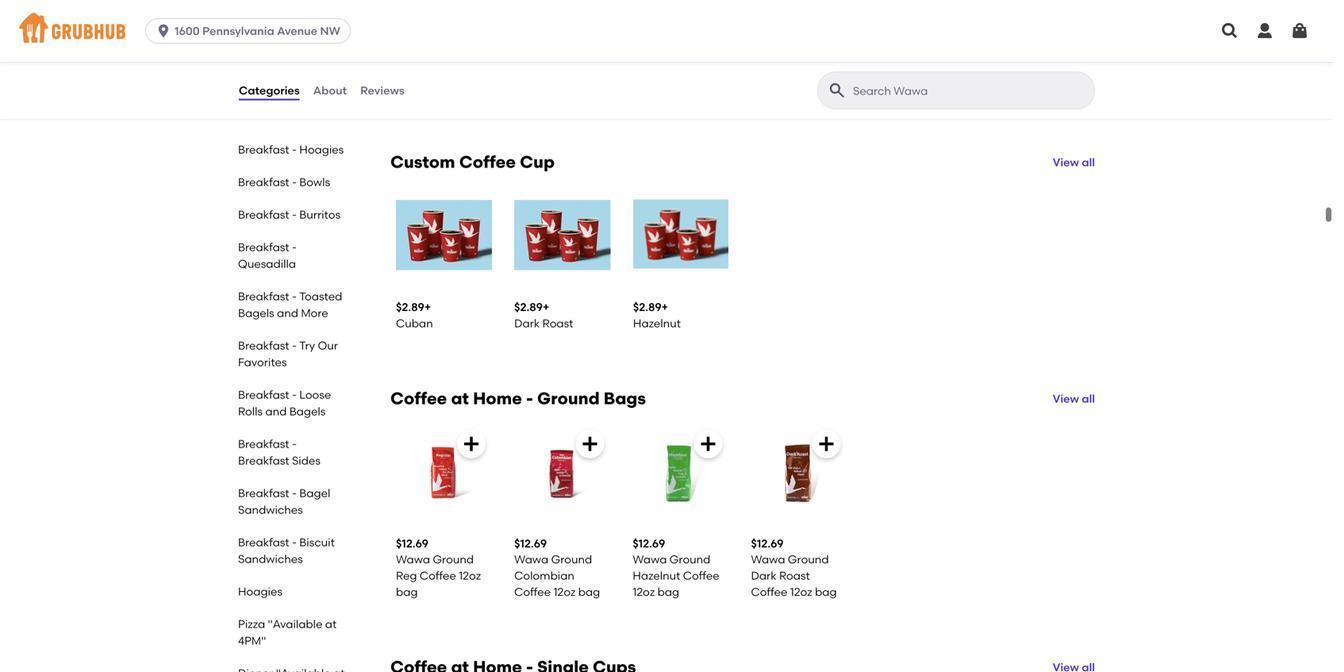Task type: locate. For each thing, give the bounding box(es) containing it.
0 horizontal spatial bagels
[[238, 306, 274, 320]]

3 wawa from the left
[[633, 553, 667, 567]]

-
[[292, 143, 297, 156], [292, 175, 297, 189], [292, 208, 297, 221], [292, 241, 297, 254], [292, 290, 297, 303], [292, 339, 297, 352], [292, 388, 297, 402], [526, 389, 533, 409], [292, 437, 297, 451], [292, 487, 297, 500], [292, 536, 297, 549]]

0 vertical spatial view
[[1053, 156, 1080, 169]]

0 horizontal spatial chocolate
[[396, 80, 453, 94]]

and right 'rolls'
[[265, 405, 287, 418]]

+ inside $2.89 + hazelnut
[[662, 301, 668, 314]]

1 vertical spatial at
[[325, 618, 337, 631]]

10 breakfast from the top
[[238, 487, 289, 500]]

+ for cuban
[[425, 301, 431, 314]]

0 vertical spatial bagels
[[238, 306, 274, 320]]

& up search wawa 'search box' at the right top of page
[[916, 64, 924, 78]]

sandwiches inside breakfast - bagel sandwiches
[[238, 503, 303, 517]]

12oz inside the $12.69 wawa ground hazelnut coffee 12oz bag
[[633, 585, 655, 599]]

+
[[425, 301, 431, 314], [543, 301, 550, 314], [662, 301, 668, 314]]

custom coffee cup
[[391, 152, 555, 172]]

cream inside "$5.69 chocolate cookies & cream"
[[808, 80, 846, 94]]

$5.69 caramel cookies & cream
[[515, 48, 608, 94]]

1 caramel from the left
[[396, 64, 444, 78]]

2 horizontal spatial $2.89
[[633, 301, 662, 314]]

11 breakfast from the top
[[238, 536, 289, 549]]

1 horizontal spatial at
[[451, 389, 469, 409]]

1 vertical spatial chip
[[456, 80, 481, 94]]

1 horizontal spatial cookies
[[751, 80, 795, 94]]

2 view all from the top
[[1053, 392, 1095, 406]]

all
[[1082, 156, 1095, 169], [1082, 392, 1095, 406]]

$2.89 for $2.89 + dark roast
[[515, 301, 543, 314]]

$12.69 down wawa ground hazelnut coffee 12oz bag image
[[633, 537, 665, 551]]

caramel inside the $5.69 caramel chocolate chip
[[396, 64, 444, 78]]

$5.69 inside the $5.69 caramel chocolate chip
[[396, 48, 425, 62]]

2 $5.69 from the left
[[515, 48, 543, 62]]

breakfast up quesadilla
[[238, 241, 289, 254]]

$2.89
[[396, 301, 425, 314], [515, 301, 543, 314], [633, 301, 662, 314]]

1600
[[175, 24, 200, 38]]

1 horizontal spatial chip
[[693, 64, 718, 78]]

breakfast inside breakfast - bagel sandwiches
[[238, 487, 289, 500]]

wawa inside the $12.69 wawa ground hazelnut coffee 12oz bag
[[633, 553, 667, 567]]

& up cup
[[515, 80, 523, 94]]

sides
[[292, 454, 321, 468]]

breakfast inside breakfast - loose rolls and bagels
[[238, 388, 289, 402]]

wawa for reg
[[396, 553, 430, 567]]

1 view all from the top
[[1053, 156, 1095, 169]]

2 $12.69 from the left
[[515, 537, 547, 551]]

about button
[[312, 62, 348, 119]]

view all button
[[1053, 154, 1095, 171], [1053, 391, 1095, 407]]

$2.89 + hazelnut
[[633, 301, 681, 330]]

2 horizontal spatial cookies
[[870, 64, 913, 78]]

& inside $5.69 cookies & cream
[[916, 64, 924, 78]]

breakfast up breakfast - burritos
[[238, 175, 289, 189]]

wawa
[[396, 553, 430, 567], [515, 553, 549, 567], [633, 553, 667, 567], [751, 553, 786, 567]]

12oz inside $12.69 wawa ground reg coffee 12oz bag
[[459, 569, 481, 583]]

+ for dark
[[543, 301, 550, 314]]

breakfast down 'rolls'
[[238, 437, 289, 451]]

4 bag from the left
[[815, 585, 837, 599]]

bag inside $12.69 wawa ground reg coffee 12oz bag
[[396, 585, 418, 599]]

2 hazelnut from the top
[[633, 569, 681, 583]]

$2.89 inside $2.89 + hazelnut
[[633, 301, 662, 314]]

- inside breakfast - hoagies tab
[[292, 143, 297, 156]]

1 vertical spatial view all button
[[1053, 391, 1095, 407]]

& inside the $5.69 caramel cookies & cream
[[515, 80, 523, 94]]

and
[[277, 306, 298, 320], [265, 405, 287, 418]]

3 bag from the left
[[658, 585, 680, 599]]

- for breakfast - bagel sandwiches
[[292, 487, 297, 500]]

ground inside $12.69 wawa ground dark roast coffee 12oz bag
[[788, 553, 829, 567]]

- inside 'breakfast - breakfast sides'
[[292, 437, 297, 451]]

4 $12.69 from the left
[[751, 537, 784, 551]]

breakfast - hoagies
[[238, 143, 344, 156]]

breakfast - toasted bagels and more
[[238, 290, 342, 320]]

roast
[[543, 317, 573, 330], [780, 569, 810, 583]]

caramel inside the $5.69 caramel cookies & cream
[[515, 64, 562, 78]]

cookies
[[565, 64, 608, 78], [870, 64, 913, 78], [751, 80, 795, 94]]

svg image
[[1221, 21, 1240, 40], [1256, 21, 1275, 40], [156, 23, 172, 39], [581, 435, 600, 454]]

$5.69 inside the $5.69 caramel cookies & cream
[[515, 48, 543, 62]]

6 breakfast from the top
[[238, 339, 289, 352]]

4 wawa from the left
[[751, 553, 786, 567]]

+ down dark roast "image"
[[543, 301, 550, 314]]

0 horizontal spatial cookies
[[565, 64, 608, 78]]

1 vertical spatial and
[[265, 405, 287, 418]]

1 vertical spatial view
[[1053, 392, 1080, 406]]

home
[[473, 389, 522, 409]]

dark
[[515, 317, 540, 330], [751, 569, 777, 583]]

chip up custom coffee cup
[[456, 80, 481, 94]]

bag
[[396, 585, 418, 599], [578, 585, 600, 599], [658, 585, 680, 599], [815, 585, 837, 599]]

0 horizontal spatial cream
[[526, 80, 563, 94]]

hazelnut
[[633, 317, 681, 330], [633, 569, 681, 583]]

1 $2.89 from the left
[[396, 301, 425, 314]]

- up quesadilla
[[292, 241, 297, 254]]

1 breakfast from the top
[[238, 143, 289, 156]]

wawa inside $12.69 wawa ground reg coffee 12oz bag
[[396, 553, 430, 567]]

1 vertical spatial roast
[[780, 569, 810, 583]]

about
[[313, 84, 347, 97]]

0 horizontal spatial dark
[[515, 317, 540, 330]]

0 vertical spatial at
[[451, 389, 469, 409]]

$5.69 chocolate chip
[[633, 48, 718, 78]]

cream for chocolate cookies & cream
[[808, 80, 846, 94]]

5 breakfast from the top
[[238, 290, 289, 303]]

wawa for colombian
[[515, 553, 549, 567]]

bagels down loose
[[289, 405, 326, 418]]

ground for $12.69 wawa ground colombian coffee 12oz bag
[[551, 553, 592, 567]]

$12.69
[[396, 537, 429, 551], [515, 537, 547, 551], [633, 537, 665, 551], [751, 537, 784, 551]]

- inside breakfast - quesadilla
[[292, 241, 297, 254]]

2 horizontal spatial chocolate
[[751, 64, 808, 78]]

2 view all button from the top
[[1053, 391, 1095, 407]]

1 horizontal spatial hoagies
[[300, 143, 344, 156]]

1 all from the top
[[1082, 156, 1095, 169]]

1 + from the left
[[425, 301, 431, 314]]

8 breakfast from the top
[[238, 437, 289, 451]]

breakfast - burritos
[[238, 208, 341, 221]]

1 horizontal spatial chocolate
[[633, 64, 690, 78]]

breakfast inside tab
[[238, 143, 289, 156]]

breakfast inside breakfast - toasted bagels and more
[[238, 290, 289, 303]]

chocolate for chip
[[633, 64, 690, 78]]

$5.69 inside "$5.69 chocolate cookies & cream"
[[751, 48, 780, 62]]

+ up cuban
[[425, 301, 431, 314]]

1 vertical spatial sandwiches
[[238, 552, 303, 566]]

2 horizontal spatial +
[[662, 301, 668, 314]]

view all for coffee at home - ground bags
[[1053, 392, 1095, 406]]

- inside breakfast - bagel sandwiches
[[292, 487, 297, 500]]

1 $5.69 from the left
[[396, 48, 425, 62]]

4 $5.69 from the left
[[751, 48, 780, 62]]

chocolate inside $5.69 chocolate chip
[[633, 64, 690, 78]]

2 breakfast from the top
[[238, 175, 289, 189]]

breakfast - bagel sandwiches
[[238, 487, 330, 517]]

0 vertical spatial hazelnut
[[633, 317, 681, 330]]

1 vertical spatial dark
[[751, 569, 777, 583]]

wawa inside $12.69 wawa ground colombian coffee 12oz bag
[[515, 553, 549, 567]]

at
[[451, 389, 469, 409], [325, 618, 337, 631]]

3 + from the left
[[662, 301, 668, 314]]

1 vertical spatial bagels
[[289, 405, 326, 418]]

hoagies
[[300, 143, 344, 156], [238, 585, 283, 599]]

- left biscuit
[[292, 536, 297, 549]]

1 horizontal spatial +
[[543, 301, 550, 314]]

ground inside the $12.69 wawa ground hazelnut coffee 12oz bag
[[670, 553, 711, 567]]

- right home
[[526, 389, 533, 409]]

1 $12.69 from the left
[[396, 537, 429, 551]]

bag inside $12.69 wawa ground colombian coffee 12oz bag
[[578, 585, 600, 599]]

categories
[[239, 84, 300, 97]]

breakfast down 'breakfast - breakfast sides'
[[238, 487, 289, 500]]

- inside breakfast - toasted bagels and more
[[292, 290, 297, 303]]

3 breakfast from the top
[[238, 208, 289, 221]]

1 vertical spatial hazelnut
[[633, 569, 681, 583]]

- left "bagel"
[[292, 487, 297, 500]]

7 breakfast from the top
[[238, 388, 289, 402]]

1600 pennsylvania avenue nw
[[175, 24, 340, 38]]

and inside breakfast - toasted bagels and more
[[277, 306, 298, 320]]

+ down hazelnut "image"
[[662, 301, 668, 314]]

2 view from the top
[[1053, 392, 1080, 406]]

$2.89 for $2.89 + hazelnut
[[633, 301, 662, 314]]

- for breakfast - loose rolls and bagels
[[292, 388, 297, 402]]

breakfast inside the breakfast - biscuit sandwiches
[[238, 536, 289, 549]]

- inside breakfast - loose rolls and bagels
[[292, 388, 297, 402]]

2 all from the top
[[1082, 392, 1095, 406]]

caramel for caramel cookies & cream
[[515, 64, 562, 78]]

$12.69 up colombian in the bottom left of the page
[[515, 537, 547, 551]]

breakfast down breakfast - bagel sandwiches
[[238, 536, 289, 549]]

breakfast down quesadilla
[[238, 290, 289, 303]]

bags
[[604, 389, 646, 409]]

12oz inside $12.69 wawa ground colombian coffee 12oz bag
[[554, 585, 576, 599]]

- left try
[[292, 339, 297, 352]]

chocolate inside "$5.69 chocolate cookies & cream"
[[751, 64, 808, 78]]

breakfast - hoagies tab
[[232, 138, 356, 161]]

$12.69 wawa ground colombian coffee 12oz bag
[[515, 537, 600, 599]]

wawa inside $12.69 wawa ground dark roast coffee 12oz bag
[[751, 553, 786, 567]]

svg image for $12.69 wawa ground dark roast coffee 12oz bag
[[817, 435, 836, 454]]

0 vertical spatial view all
[[1053, 156, 1095, 169]]

breakfast for breakfast - bagel sandwiches
[[238, 487, 289, 500]]

sandwiches inside the breakfast - biscuit sandwiches
[[238, 552, 303, 566]]

2 sandwiches from the top
[[238, 552, 303, 566]]

avenue
[[277, 24, 318, 38]]

0 horizontal spatial $2.89
[[396, 301, 425, 314]]

breakfast
[[238, 143, 289, 156], [238, 175, 289, 189], [238, 208, 289, 221], [238, 241, 289, 254], [238, 290, 289, 303], [238, 339, 289, 352], [238, 388, 289, 402], [238, 437, 289, 451], [238, 454, 289, 468], [238, 487, 289, 500], [238, 536, 289, 549]]

$5.69 inside $5.69 chocolate chip
[[633, 48, 661, 62]]

$5.69 inside $5.69 cookies & cream
[[870, 48, 898, 62]]

4 breakfast from the top
[[238, 241, 289, 254]]

3 $2.89 from the left
[[633, 301, 662, 314]]

2 horizontal spatial &
[[916, 64, 924, 78]]

0 vertical spatial roast
[[543, 317, 573, 330]]

0 horizontal spatial +
[[425, 301, 431, 314]]

breakfast up 'rolls'
[[238, 388, 289, 402]]

chocolate for cookies
[[751, 64, 808, 78]]

1 view all button from the top
[[1053, 154, 1095, 171]]

hoagies up pizza
[[238, 585, 283, 599]]

wawa ground hazelnut coffee 12oz bag image
[[633, 424, 729, 520]]

cookies inside "$5.69 chocolate cookies & cream"
[[751, 80, 795, 94]]

$2.89 inside $2.89 + dark roast
[[515, 301, 543, 314]]

cream inside the $5.69 caramel cookies & cream
[[526, 80, 563, 94]]

bag inside the $12.69 wawa ground hazelnut coffee 12oz bag
[[658, 585, 680, 599]]

1 view from the top
[[1053, 156, 1080, 169]]

2 caramel from the left
[[515, 64, 562, 78]]

breakfast inside breakfast - quesadilla
[[238, 241, 289, 254]]

bowls
[[300, 175, 330, 189]]

bagels up the favorites
[[238, 306, 274, 320]]

12oz for $12.69 wawa ground reg coffee 12oz bag
[[459, 569, 481, 583]]

sandwiches up the breakfast - biscuit sandwiches
[[238, 503, 303, 517]]

1 horizontal spatial $2.89
[[515, 301, 543, 314]]

& left magnifying glass icon
[[797, 80, 806, 94]]

coffee
[[459, 152, 516, 172], [391, 389, 447, 409], [420, 569, 456, 583], [683, 569, 720, 583], [515, 585, 551, 599], [751, 585, 788, 599]]

breakfast - biscuit sandwiches
[[238, 536, 335, 566]]

0 vertical spatial and
[[277, 306, 298, 320]]

- left loose
[[292, 388, 297, 402]]

1 horizontal spatial dark
[[751, 569, 777, 583]]

+ inside $2.89 + cuban
[[425, 301, 431, 314]]

3 $12.69 from the left
[[633, 537, 665, 551]]

and for bagels
[[265, 405, 287, 418]]

0 vertical spatial view all button
[[1053, 154, 1095, 171]]

cream
[[927, 64, 964, 78], [526, 80, 563, 94], [808, 80, 846, 94]]

1 horizontal spatial caramel
[[515, 64, 562, 78]]

breakfast - breakfast sides
[[238, 437, 321, 468]]

breakfast left sides on the bottom
[[238, 454, 289, 468]]

0 vertical spatial all
[[1082, 156, 1095, 169]]

breakfast for breakfast - breakfast sides
[[238, 437, 289, 451]]

cookies for caramel cookies & cream
[[565, 64, 608, 78]]

all for custom coffee cup
[[1082, 156, 1095, 169]]

2 + from the left
[[543, 301, 550, 314]]

$12.69 for $12.69 wawa ground dark roast coffee 12oz bag
[[751, 537, 784, 551]]

toasted
[[299, 290, 342, 303]]

1 bag from the left
[[396, 585, 418, 599]]

breakfast inside breakfast - try our favorites
[[238, 339, 289, 352]]

2 $2.89 from the left
[[515, 301, 543, 314]]

$12.69 inside $12.69 wawa ground dark roast coffee 12oz bag
[[751, 537, 784, 551]]

2 horizontal spatial cream
[[927, 64, 964, 78]]

0 horizontal spatial chip
[[456, 80, 481, 94]]

at right the "available
[[325, 618, 337, 631]]

view for coffee at home - ground bags
[[1053, 392, 1080, 406]]

12oz
[[459, 569, 481, 583], [554, 585, 576, 599], [633, 585, 655, 599], [790, 585, 813, 599]]

0 vertical spatial hoagies
[[300, 143, 344, 156]]

breakfast up the favorites
[[238, 339, 289, 352]]

12oz inside $12.69 wawa ground dark roast coffee 12oz bag
[[790, 585, 813, 599]]

$12.69 inside $12.69 wawa ground reg coffee 12oz bag
[[396, 537, 429, 551]]

bagels
[[238, 306, 274, 320], [289, 405, 326, 418]]

$2.89 inside $2.89 + cuban
[[396, 301, 425, 314]]

try
[[299, 339, 315, 352]]

+ inside $2.89 + dark roast
[[543, 301, 550, 314]]

breakfast up breakfast - bowls
[[238, 143, 289, 156]]

1 vertical spatial view all
[[1053, 392, 1095, 406]]

& for caramel cookies & cream
[[515, 80, 523, 94]]

$5.69
[[396, 48, 425, 62], [515, 48, 543, 62], [633, 48, 661, 62], [751, 48, 780, 62], [870, 48, 898, 62]]

and inside breakfast - loose rolls and bagels
[[265, 405, 287, 418]]

"available
[[268, 618, 323, 631]]

ground inside $12.69 wawa ground colombian coffee 12oz bag
[[551, 553, 592, 567]]

- inside breakfast - try our favorites
[[292, 339, 297, 352]]

sandwiches
[[238, 503, 303, 517], [238, 552, 303, 566]]

$12.69 inside $12.69 wawa ground colombian coffee 12oz bag
[[515, 537, 547, 551]]

1 horizontal spatial bagels
[[289, 405, 326, 418]]

1 vertical spatial all
[[1082, 392, 1095, 406]]

1 horizontal spatial cream
[[808, 80, 846, 94]]

chocolate
[[633, 64, 690, 78], [751, 64, 808, 78], [396, 80, 453, 94]]

cuban image
[[396, 187, 492, 283]]

Search Wawa search field
[[852, 83, 1090, 98]]

coffee at home - ground bags
[[391, 389, 646, 409]]

dark inside $12.69 wawa ground dark roast coffee 12oz bag
[[751, 569, 777, 583]]

breakfast down breakfast - bowls
[[238, 208, 289, 221]]

ground for $12.69 wawa ground hazelnut coffee 12oz bag
[[670, 553, 711, 567]]

all for coffee at home - ground bags
[[1082, 392, 1095, 406]]

breakfast for breakfast - burritos
[[238, 208, 289, 221]]

bag for reg
[[396, 585, 418, 599]]

2 wawa from the left
[[515, 553, 549, 567]]

ground inside $12.69 wawa ground reg coffee 12oz bag
[[433, 553, 474, 567]]

roast inside $12.69 wawa ground dark roast coffee 12oz bag
[[780, 569, 810, 583]]

1 sandwiches from the top
[[238, 503, 303, 517]]

reg
[[396, 569, 417, 583]]

$12.69 inside the $12.69 wawa ground hazelnut coffee 12oz bag
[[633, 537, 665, 551]]

0 horizontal spatial hoagies
[[238, 585, 283, 599]]

and left more
[[277, 306, 298, 320]]

- for breakfast - try our favorites
[[292, 339, 297, 352]]

sandwiches for bagel
[[238, 503, 303, 517]]

reviews
[[360, 84, 405, 97]]

breakfast - try our favorites
[[238, 339, 338, 369]]

- inside the breakfast - biscuit sandwiches
[[292, 536, 297, 549]]

$12.69 down wawa ground dark roast coffee 12oz bag image
[[751, 537, 784, 551]]

0 vertical spatial dark
[[515, 317, 540, 330]]

chip inside the $5.69 caramel chocolate chip
[[456, 80, 481, 94]]

cup
[[520, 152, 555, 172]]

- left bowls
[[292, 175, 297, 189]]

1 horizontal spatial roast
[[780, 569, 810, 583]]

bagel
[[300, 487, 330, 500]]

view all
[[1053, 156, 1095, 169], [1053, 392, 1095, 406]]

- up breakfast - bowls
[[292, 143, 297, 156]]

4pm"
[[238, 634, 266, 648]]

chip down main navigation navigation in the top of the page
[[693, 64, 718, 78]]

1 wawa from the left
[[396, 553, 430, 567]]

- left 'burritos' at the left of page
[[292, 208, 297, 221]]

5 $5.69 from the left
[[870, 48, 898, 62]]

0 vertical spatial sandwiches
[[238, 503, 303, 517]]

$5.69 cookies & cream
[[870, 48, 964, 78]]

hoagies up bowls
[[300, 143, 344, 156]]

2 bag from the left
[[578, 585, 600, 599]]

caramel
[[396, 64, 444, 78], [515, 64, 562, 78]]

roast inside $2.89 + dark roast
[[543, 317, 573, 330]]

main navigation navigation
[[0, 0, 1334, 62]]

0 horizontal spatial at
[[325, 618, 337, 631]]

- up sides on the bottom
[[292, 437, 297, 451]]

- left toasted on the left top
[[292, 290, 297, 303]]

view
[[1053, 156, 1080, 169], [1053, 392, 1080, 406]]

9 breakfast from the top
[[238, 454, 289, 468]]

cookies inside the $5.69 caramel cookies & cream
[[565, 64, 608, 78]]

svg image
[[1291, 21, 1310, 40], [462, 435, 481, 454], [699, 435, 718, 454], [817, 435, 836, 454]]

sandwiches down biscuit
[[238, 552, 303, 566]]

0 horizontal spatial caramel
[[396, 64, 444, 78]]

&
[[916, 64, 924, 78], [515, 80, 523, 94], [797, 80, 806, 94]]

3 $5.69 from the left
[[633, 48, 661, 62]]

ground
[[537, 389, 600, 409], [433, 553, 474, 567], [551, 553, 592, 567], [670, 553, 711, 567], [788, 553, 829, 567]]

0 vertical spatial chip
[[693, 64, 718, 78]]

wawa for dark
[[751, 553, 786, 567]]

hoagies inside tab
[[300, 143, 344, 156]]

chip
[[693, 64, 718, 78], [456, 80, 481, 94]]

at left home
[[451, 389, 469, 409]]

ground for $12.69 wawa ground dark roast coffee 12oz bag
[[788, 553, 829, 567]]

$12.69 up reg
[[396, 537, 429, 551]]

0 horizontal spatial roast
[[543, 317, 573, 330]]

coffee inside $12.69 wawa ground dark roast coffee 12oz bag
[[751, 585, 788, 599]]

- for breakfast - toasted bagels and more
[[292, 290, 297, 303]]

1 horizontal spatial &
[[797, 80, 806, 94]]

0 horizontal spatial &
[[515, 80, 523, 94]]

& inside "$5.69 chocolate cookies & cream"
[[797, 80, 806, 94]]



Task type: vqa. For each thing, say whether or not it's contained in the screenshot.
ultimate chocolate cake image
no



Task type: describe. For each thing, give the bounding box(es) containing it.
breakfast - quesadilla
[[238, 241, 297, 271]]

- for breakfast - burritos
[[292, 208, 297, 221]]

view all button for coffee at home - ground bags
[[1053, 391, 1095, 407]]

cuban
[[396, 317, 433, 330]]

breakfast for breakfast - hoagies
[[238, 143, 289, 156]]

1 vertical spatial hoagies
[[238, 585, 283, 599]]

$2.89 + dark roast
[[515, 301, 573, 330]]

cookies for chocolate cookies & cream
[[751, 80, 795, 94]]

& for chocolate cookies & cream
[[797, 80, 806, 94]]

dark inside $2.89 + dark roast
[[515, 317, 540, 330]]

colombian
[[515, 569, 575, 583]]

breakfast for breakfast - toasted bagels and more
[[238, 290, 289, 303]]

rolls
[[238, 405, 263, 418]]

at inside pizza "available at 4pm"
[[325, 618, 337, 631]]

$12.69 for $12.69 wawa ground hazelnut coffee 12oz bag
[[633, 537, 665, 551]]

magnifying glass icon image
[[828, 81, 847, 100]]

dark roast image
[[515, 187, 611, 283]]

wawa ground colombian coffee 12oz bag image
[[515, 424, 611, 520]]

our
[[318, 339, 338, 352]]

coffee inside the $12.69 wawa ground hazelnut coffee 12oz bag
[[683, 569, 720, 583]]

breakfast for breakfast - biscuit sandwiches
[[238, 536, 289, 549]]

breakfast for breakfast - bowls
[[238, 175, 289, 189]]

breakfast - loose rolls and bagels
[[238, 388, 331, 418]]

1600 pennsylvania avenue nw button
[[145, 18, 357, 44]]

loose
[[300, 388, 331, 402]]

- for breakfast - biscuit sandwiches
[[292, 536, 297, 549]]

and for more
[[277, 306, 298, 320]]

12oz for $12.69 wawa ground hazelnut coffee 12oz bag
[[633, 585, 655, 599]]

$12.69 for $12.69 wawa ground reg coffee 12oz bag
[[396, 537, 429, 551]]

wawa ground reg coffee 12oz bag image
[[396, 424, 492, 520]]

bagels inside breakfast - loose rolls and bagels
[[289, 405, 326, 418]]

+ for hazelnut
[[662, 301, 668, 314]]

view all button for custom coffee cup
[[1053, 154, 1095, 171]]

custom
[[391, 152, 455, 172]]

breakfast for breakfast - loose rolls and bagels
[[238, 388, 289, 402]]

coffee inside $12.69 wawa ground reg coffee 12oz bag
[[420, 569, 456, 583]]

caramel for caramel chocolate chip
[[396, 64, 444, 78]]

- for breakfast - hoagies
[[292, 143, 297, 156]]

$2.89 for $2.89 + cuban
[[396, 301, 425, 314]]

categories button
[[238, 62, 301, 119]]

$5.69 for $5.69 caramel chocolate chip
[[396, 48, 425, 62]]

pizza "available at 4pm"
[[238, 618, 337, 648]]

- for breakfast - quesadilla
[[292, 241, 297, 254]]

bag for hazelnut
[[658, 585, 680, 599]]

view for custom coffee cup
[[1053, 156, 1080, 169]]

bagels inside breakfast - toasted bagels and more
[[238, 306, 274, 320]]

sandwiches for biscuit
[[238, 552, 303, 566]]

cream for caramel cookies & cream
[[526, 80, 563, 94]]

view all for custom coffee cup
[[1053, 156, 1095, 169]]

$5.69 for $5.69 chocolate chip
[[633, 48, 661, 62]]

chocolate inside the $5.69 caramel chocolate chip
[[396, 80, 453, 94]]

$5.69 chocolate cookies & cream
[[751, 48, 846, 94]]

pennsylvania
[[202, 24, 274, 38]]

hazelnut image
[[633, 187, 729, 282]]

cookies inside $5.69 cookies & cream
[[870, 64, 913, 78]]

pizza
[[238, 618, 265, 631]]

$5.69 caramel chocolate chip
[[396, 48, 481, 94]]

chip inside $5.69 chocolate chip
[[693, 64, 718, 78]]

biscuit
[[300, 536, 335, 549]]

$12.69 wawa ground dark roast coffee 12oz bag
[[751, 537, 837, 599]]

burritos
[[300, 208, 341, 221]]

nw
[[320, 24, 340, 38]]

$12.69 wawa ground hazelnut coffee 12oz bag
[[633, 537, 720, 599]]

ground for $12.69 wawa ground reg coffee 12oz bag
[[433, 553, 474, 567]]

bag inside $12.69 wawa ground dark roast coffee 12oz bag
[[815, 585, 837, 599]]

quesadilla
[[238, 257, 296, 271]]

svg image inside main navigation navigation
[[1291, 21, 1310, 40]]

reviews button
[[360, 62, 405, 119]]

more
[[301, 306, 328, 320]]

svg image inside 1600 pennsylvania avenue nw button
[[156, 23, 172, 39]]

breakfast for breakfast - quesadilla
[[238, 241, 289, 254]]

breakfast - bowls
[[238, 175, 330, 189]]

svg image for $12.69 wawa ground reg coffee 12oz bag
[[462, 435, 481, 454]]

wawa for hazelnut
[[633, 553, 667, 567]]

hazelnut inside the $12.69 wawa ground hazelnut coffee 12oz bag
[[633, 569, 681, 583]]

$5.69 for $5.69 caramel cookies & cream
[[515, 48, 543, 62]]

bag for colombian
[[578, 585, 600, 599]]

$5.69 for $5.69 cookies & cream
[[870, 48, 898, 62]]

$2.89 + cuban
[[396, 301, 433, 330]]

- for breakfast - breakfast sides
[[292, 437, 297, 451]]

wawa ground dark roast coffee 12oz bag image
[[751, 424, 848, 520]]

svg image for $12.69 wawa ground hazelnut coffee 12oz bag
[[699, 435, 718, 454]]

caret right icon image
[[343, 145, 352, 154]]

$12.69 for $12.69 wawa ground colombian coffee 12oz bag
[[515, 537, 547, 551]]

cream inside $5.69 cookies & cream
[[927, 64, 964, 78]]

favorites
[[238, 356, 287, 369]]

breakfast for breakfast - try our favorites
[[238, 339, 289, 352]]

1 hazelnut from the top
[[633, 317, 681, 330]]

coffee inside $12.69 wawa ground colombian coffee 12oz bag
[[515, 585, 551, 599]]

- for breakfast - bowls
[[292, 175, 297, 189]]

12oz for $12.69 wawa ground colombian coffee 12oz bag
[[554, 585, 576, 599]]

$12.69 wawa ground reg coffee 12oz bag
[[396, 537, 481, 599]]

$5.69 for $5.69 chocolate cookies & cream
[[751, 48, 780, 62]]



